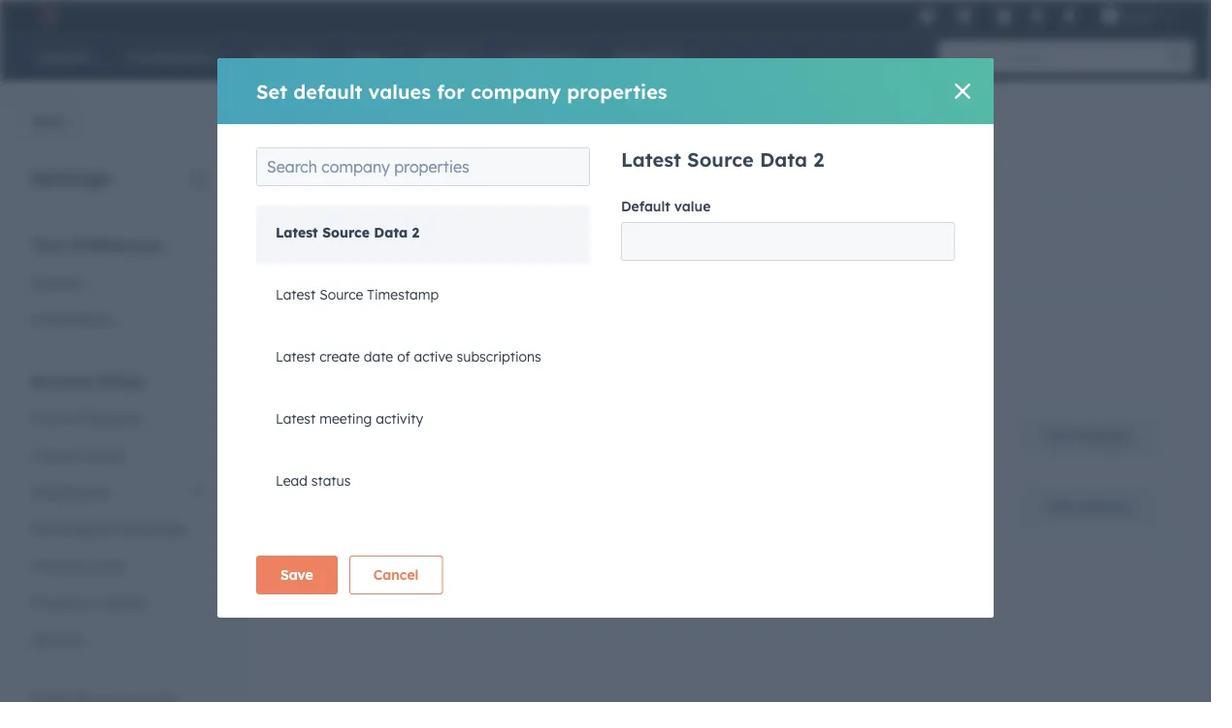 Task type: vqa. For each thing, say whether or not it's contained in the screenshot.
3rd Press to sort. image
no



Task type: locate. For each thing, give the bounding box(es) containing it.
1 vertical spatial data
[[374, 224, 408, 241]]

& right users at the bottom of the page
[[71, 447, 81, 464]]

0 vertical spatial data
[[760, 148, 808, 172]]

0 vertical spatial edit defaults
[[1047, 428, 1132, 445]]

the
[[334, 216, 355, 233]]

&
[[71, 447, 81, 464], [82, 595, 92, 612]]

notifications link
[[19, 301, 217, 338]]

general
[[31, 274, 81, 291]]

rss date and times
[[564, 266, 690, 283]]

data
[[358, 216, 389, 233]]

and
[[614, 216, 639, 233], [627, 266, 651, 283]]

latest down footer
[[276, 286, 316, 303]]

edit for first edit defaults button from the top
[[1047, 428, 1074, 445]]

default up meeting
[[283, 360, 354, 384]]

latest source data 2 up footer
[[276, 224, 420, 241]]

values up activity
[[360, 360, 422, 384]]

defaults
[[445, 427, 509, 447], [1078, 428, 1132, 445], [1078, 499, 1132, 516]]

want
[[420, 216, 451, 233]]

0 vertical spatial default
[[621, 198, 671, 215]]

it
[[741, 216, 750, 233]]

integrations button
[[19, 474, 217, 511]]

& inside privacy & consent link
[[82, 595, 92, 612]]

data left types at the top
[[760, 148, 808, 172]]

values
[[369, 79, 431, 103], [360, 360, 422, 384]]

source down footer
[[320, 286, 364, 303]]

users
[[31, 447, 67, 464]]

and left times
[[627, 266, 651, 283]]

2 edit from the top
[[1047, 499, 1074, 516]]

0 vertical spatial account
[[31, 371, 94, 391]]

active
[[414, 349, 453, 366]]

edit
[[1047, 428, 1074, 445], [1047, 499, 1074, 516]]

0 horizontal spatial date
[[364, 349, 393, 366]]

1 vertical spatial navigation
[[283, 251, 1181, 299]]

0 horizontal spatial default
[[283, 360, 354, 384]]

timestamp
[[367, 286, 439, 303]]

default inside dialog
[[621, 198, 671, 215]]

configuration link
[[284, 143, 431, 189]]

opt-
[[508, 157, 535, 174]]

edit defaults button
[[1023, 417, 1156, 456], [1023, 488, 1156, 527]]

0 vertical spatial source
[[687, 148, 754, 172]]

privacy & consent link
[[19, 585, 217, 622]]

subscription
[[743, 157, 823, 174]]

account up users at the bottom of the page
[[31, 410, 83, 427]]

0 vertical spatial latest source data 2
[[621, 148, 824, 172]]

you
[[392, 216, 416, 233]]

1 vertical spatial &
[[82, 595, 92, 612]]

values inside dialog
[[369, 79, 431, 103]]

0 vertical spatial edit
[[1047, 428, 1074, 445]]

of
[[397, 349, 410, 366]]

1 vertical spatial in
[[521, 216, 533, 233]]

0 horizontal spatial &
[[71, 447, 81, 464]]

1 vertical spatial for
[[428, 360, 456, 384]]

1 vertical spatial 2
[[412, 224, 420, 241]]

navigation containing footer
[[283, 251, 1181, 299]]

subscriptions
[[602, 157, 688, 174]]

2 left types at the top
[[814, 148, 824, 172]]

edit defaults
[[1047, 428, 1132, 445], [1047, 499, 1132, 516]]

0 vertical spatial edit defaults button
[[1023, 417, 1156, 456]]

lead
[[276, 473, 308, 490]]

values right default
[[369, 79, 431, 103]]

for right of
[[428, 360, 456, 384]]

& inside 'users & teams' link
[[71, 447, 81, 464]]

to
[[455, 216, 468, 233]]

how
[[711, 216, 737, 233]]

account inside 'link'
[[31, 410, 83, 427]]

1 vertical spatial edit
[[1047, 499, 1074, 516]]

your preferences element
[[19, 234, 217, 338]]

1 horizontal spatial in
[[535, 157, 546, 174]]

privacy & consent
[[31, 595, 148, 612]]

look.
[[799, 216, 829, 233]]

edit defaults for 1st edit defaults button from the bottom of the page
[[1047, 499, 1132, 516]]

1 vertical spatial values
[[360, 360, 422, 384]]

account up account defaults
[[31, 371, 94, 391]]

dialog containing set default values for company properties
[[217, 58, 994, 618]]

account for account setup
[[31, 371, 94, 391]]

code
[[89, 558, 123, 575]]

default value
[[621, 198, 711, 215]]

double opt-in link
[[431, 143, 574, 189]]

in
[[535, 157, 546, 174], [521, 216, 533, 233]]

apple
[[1123, 7, 1157, 23]]

1 vertical spatial edit defaults button
[[1023, 488, 1156, 527]]

0 vertical spatial navigation
[[283, 142, 1002, 190]]

hubspot image
[[35, 4, 58, 27]]

navigation down how
[[283, 251, 1181, 299]]

source
[[687, 148, 754, 172], [322, 224, 370, 241], [320, 286, 364, 303]]

& right privacy
[[82, 595, 92, 612]]

2 edit defaults from the top
[[1047, 499, 1132, 516]]

1 vertical spatial default
[[283, 360, 354, 384]]

upgrade image
[[919, 8, 936, 26]]

2 navigation from the top
[[283, 251, 1181, 299]]

default up customize
[[621, 198, 671, 215]]

& for users
[[71, 447, 81, 464]]

1 edit defaults from the top
[[1047, 428, 1132, 445]]

double
[[459, 157, 504, 174]]

1 navigation from the top
[[283, 142, 1002, 190]]

1 account from the top
[[31, 371, 94, 391]]

0 vertical spatial &
[[71, 447, 81, 464]]

1 vertical spatial date
[[364, 349, 393, 366]]

0 vertical spatial in
[[535, 157, 546, 174]]

settings link
[[1025, 5, 1050, 26]]

1 horizontal spatial 2
[[814, 148, 824, 172]]

navigation up default value
[[283, 142, 1002, 190]]

2 right the data
[[412, 224, 420, 241]]

1 vertical spatial and
[[627, 266, 651, 283]]

for
[[437, 79, 465, 103], [428, 360, 456, 384]]

dialog
[[217, 58, 994, 618]]

users & teams link
[[19, 437, 217, 474]]

marketplace downloads link
[[19, 511, 217, 548]]

for left company
[[437, 79, 465, 103]]

contact property defaults
[[307, 427, 509, 447]]

defaults
[[87, 410, 141, 427]]

0 vertical spatial for
[[437, 79, 465, 103]]

defaults for first edit defaults button from the top
[[1078, 428, 1132, 445]]

latest source data 2 up value on the top of the page
[[621, 148, 824, 172]]

and right emails in the top of the page
[[614, 216, 639, 233]]

tracking
[[31, 558, 85, 575]]

latest left create
[[276, 349, 316, 366]]

default
[[621, 198, 671, 215], [283, 360, 354, 384]]

data left want
[[374, 224, 408, 241]]

date left of
[[364, 349, 393, 366]]

search image
[[1171, 50, 1185, 64]]

security link
[[19, 622, 217, 659]]

1 vertical spatial latest source data 2
[[276, 224, 420, 241]]

users & teams
[[31, 447, 125, 464]]

1 vertical spatial edit defaults
[[1047, 499, 1132, 516]]

notifications
[[31, 311, 114, 328]]

latest source data 2
[[621, 148, 824, 172], [276, 224, 420, 241]]

0 vertical spatial and
[[614, 216, 639, 233]]

in left your
[[521, 216, 533, 233]]

2 account from the top
[[31, 410, 83, 427]]

latest create date of active subscriptions
[[276, 349, 542, 366]]

in up your
[[535, 157, 546, 174]]

your
[[537, 216, 565, 233]]

source up value on the top of the page
[[687, 148, 754, 172]]

1 horizontal spatial default
[[621, 198, 671, 215]]

account defaults
[[31, 410, 141, 427]]

email
[[462, 360, 516, 384]]

source up footer
[[322, 224, 370, 241]]

1 edit from the top
[[1047, 428, 1074, 445]]

1 vertical spatial account
[[31, 410, 83, 427]]

navigation
[[283, 142, 1002, 190], [283, 251, 1181, 299]]

0 vertical spatial date
[[593, 266, 623, 283]]

1 horizontal spatial &
[[82, 595, 92, 612]]

0 vertical spatial values
[[369, 79, 431, 103]]

date right rss
[[593, 266, 623, 283]]

edit for 1st edit defaults button from the bottom of the page
[[1047, 499, 1074, 516]]

navigation containing configuration
[[283, 142, 1002, 190]]

0 horizontal spatial data
[[374, 224, 408, 241]]

value
[[675, 198, 711, 215]]

settings
[[31, 166, 110, 190]]

choose
[[283, 216, 330, 233]]

notifications button
[[1053, 0, 1086, 31]]



Task type: describe. For each thing, give the bounding box(es) containing it.
close image
[[955, 83, 971, 99]]

2 vertical spatial source
[[320, 286, 364, 303]]

latest left meeting
[[276, 411, 316, 428]]

marketplaces image
[[955, 9, 973, 26]]

customize
[[643, 216, 707, 233]]

subscription types link
[[715, 143, 891, 189]]

default values for email personalization
[[283, 360, 673, 384]]

account defaults link
[[19, 401, 217, 437]]

bob builder image
[[1102, 7, 1119, 24]]

properties
[[567, 79, 668, 103]]

1 vertical spatial source
[[322, 224, 370, 241]]

navigation for email
[[283, 142, 1002, 190]]

0 horizontal spatial in
[[521, 216, 533, 233]]

setup
[[99, 371, 143, 391]]

account setup
[[31, 371, 143, 391]]

set
[[256, 79, 288, 103]]

0 horizontal spatial 2
[[412, 224, 420, 241]]

personalization link
[[379, 251, 537, 298]]

company
[[471, 79, 561, 103]]

help button
[[988, 0, 1021, 31]]

0 vertical spatial 2
[[814, 148, 824, 172]]

set default values for company properties
[[256, 79, 668, 103]]

preferences
[[72, 235, 163, 255]]

upgrade link
[[916, 5, 940, 26]]

apple menu
[[914, 0, 1188, 31]]

should
[[754, 216, 796, 233]]

downloads
[[114, 521, 185, 538]]

security
[[31, 632, 83, 649]]

property
[[372, 427, 441, 447]]

save
[[281, 567, 313, 584]]

defaults for 1st edit defaults button from the bottom of the page
[[1078, 499, 1132, 516]]

lifecycle stage
[[276, 535, 371, 552]]

account for account defaults
[[31, 410, 83, 427]]

hubspot link
[[23, 4, 73, 27]]

latest meeting activity
[[276, 411, 423, 428]]

integrations
[[31, 484, 110, 501]]

cancel
[[374, 567, 419, 584]]

personalization
[[406, 266, 510, 283]]

latest up default value
[[621, 148, 682, 172]]

subscriptions link
[[574, 143, 715, 189]]

footer
[[310, 266, 352, 283]]

times
[[655, 266, 690, 283]]

status
[[311, 473, 351, 490]]

& for privacy
[[82, 595, 92, 612]]

your
[[31, 235, 67, 255]]

1 edit defaults button from the top
[[1023, 417, 1156, 456]]

navigation for choose the data you want to display in your emails and customize how it should look.
[[283, 251, 1181, 299]]

marketplace
[[31, 521, 111, 538]]

lead status
[[276, 473, 351, 490]]

your preferences
[[31, 235, 163, 255]]

Search HubSpot search field
[[939, 41, 1177, 74]]

default for default values for email personalization
[[283, 360, 354, 384]]

stage
[[335, 535, 371, 552]]

1 horizontal spatial date
[[593, 266, 623, 283]]

privacy
[[31, 595, 78, 612]]

lifecycle
[[276, 535, 331, 552]]

email
[[283, 103, 343, 132]]

consent
[[95, 595, 148, 612]]

save button
[[256, 556, 338, 595]]

subscriptions
[[457, 349, 542, 366]]

create
[[320, 349, 360, 366]]

activity
[[376, 411, 423, 428]]

marketplaces button
[[944, 0, 984, 31]]

personalization
[[522, 360, 673, 384]]

in inside double opt-in link
[[535, 157, 546, 174]]

edit defaults for first edit defaults button from the top
[[1047, 428, 1132, 445]]

1 horizontal spatial data
[[760, 148, 808, 172]]

display
[[472, 216, 518, 233]]

general link
[[19, 265, 217, 301]]

account setup element
[[19, 370, 217, 659]]

subscription types
[[743, 157, 864, 174]]

1 horizontal spatial latest source data 2
[[621, 148, 824, 172]]

notifications image
[[1061, 9, 1079, 26]]

Search company properties search field
[[256, 148, 590, 186]]

default for default value
[[621, 198, 671, 215]]

choose the data you want to display in your emails and customize how it should look.
[[283, 216, 829, 233]]

types
[[827, 157, 864, 174]]

contact
[[307, 427, 368, 447]]

configuration
[[311, 157, 403, 174]]

search button
[[1161, 41, 1194, 74]]

2 edit defaults button from the top
[[1023, 488, 1156, 527]]

latest source timestamp
[[276, 286, 439, 303]]

meeting
[[320, 411, 372, 428]]

teams
[[84, 447, 125, 464]]

cancel button
[[349, 556, 443, 595]]

Default value text field
[[621, 222, 955, 261]]

default
[[294, 79, 363, 103]]

help image
[[996, 9, 1014, 26]]

settings image
[[1029, 8, 1046, 26]]

rss date and times link
[[537, 251, 717, 298]]

0 horizontal spatial latest source data 2
[[276, 224, 420, 241]]

tracking code
[[31, 558, 123, 575]]

double opt-in
[[459, 157, 546, 174]]

latest left the the
[[276, 224, 318, 241]]

rss
[[564, 266, 590, 283]]

back
[[32, 113, 66, 130]]

apple button
[[1090, 0, 1186, 31]]

tracking code link
[[19, 548, 217, 585]]



